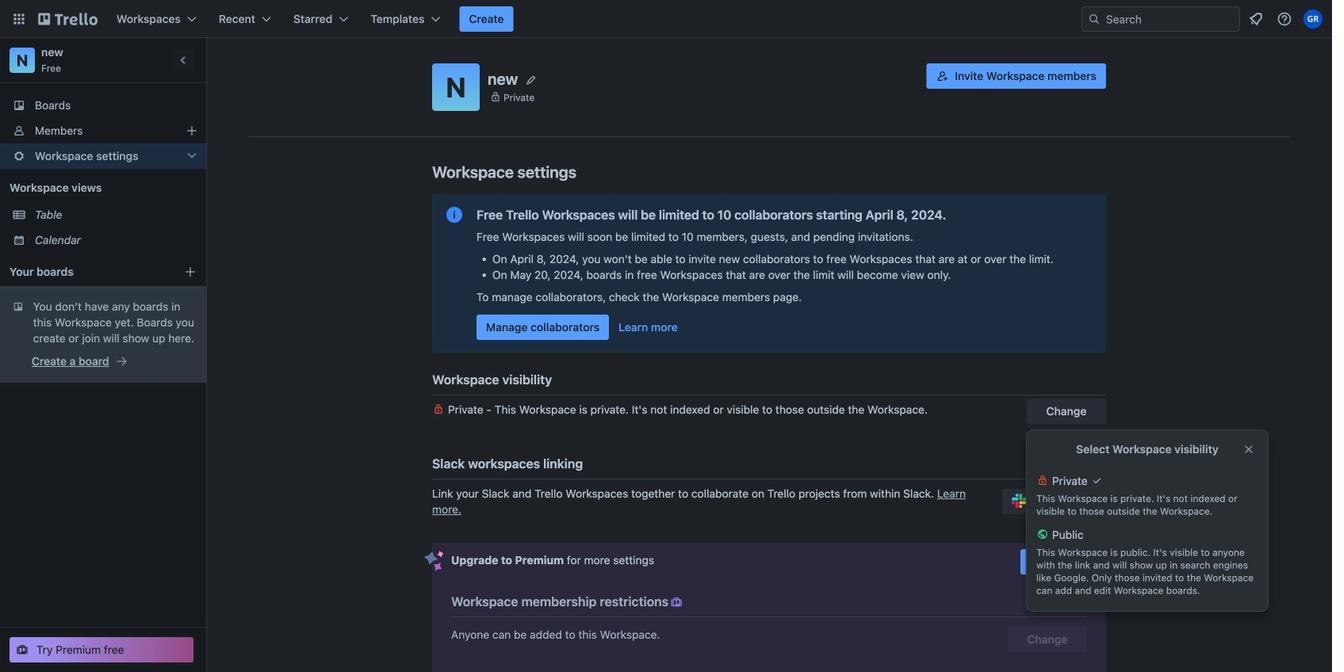 Task type: locate. For each thing, give the bounding box(es) containing it.
close popover image
[[1243, 443, 1256, 456]]

add board image
[[184, 266, 197, 278]]

search image
[[1088, 13, 1101, 25]]

open information menu image
[[1277, 11, 1293, 27]]



Task type: describe. For each thing, give the bounding box(es) containing it.
0 notifications image
[[1247, 10, 1266, 29]]

greg robinson (gregrobinson96) image
[[1304, 10, 1323, 29]]

back to home image
[[38, 6, 98, 32]]

your boards with 0 items element
[[10, 263, 176, 282]]

primary element
[[0, 0, 1333, 38]]

sm image
[[669, 595, 685, 611]]

sparkle image
[[424, 551, 444, 572]]

Search field
[[1101, 8, 1240, 30]]

workspace navigation collapse icon image
[[173, 49, 195, 71]]



Task type: vqa. For each thing, say whether or not it's contained in the screenshot.
Your boards with 0 items element at the left top
yes



